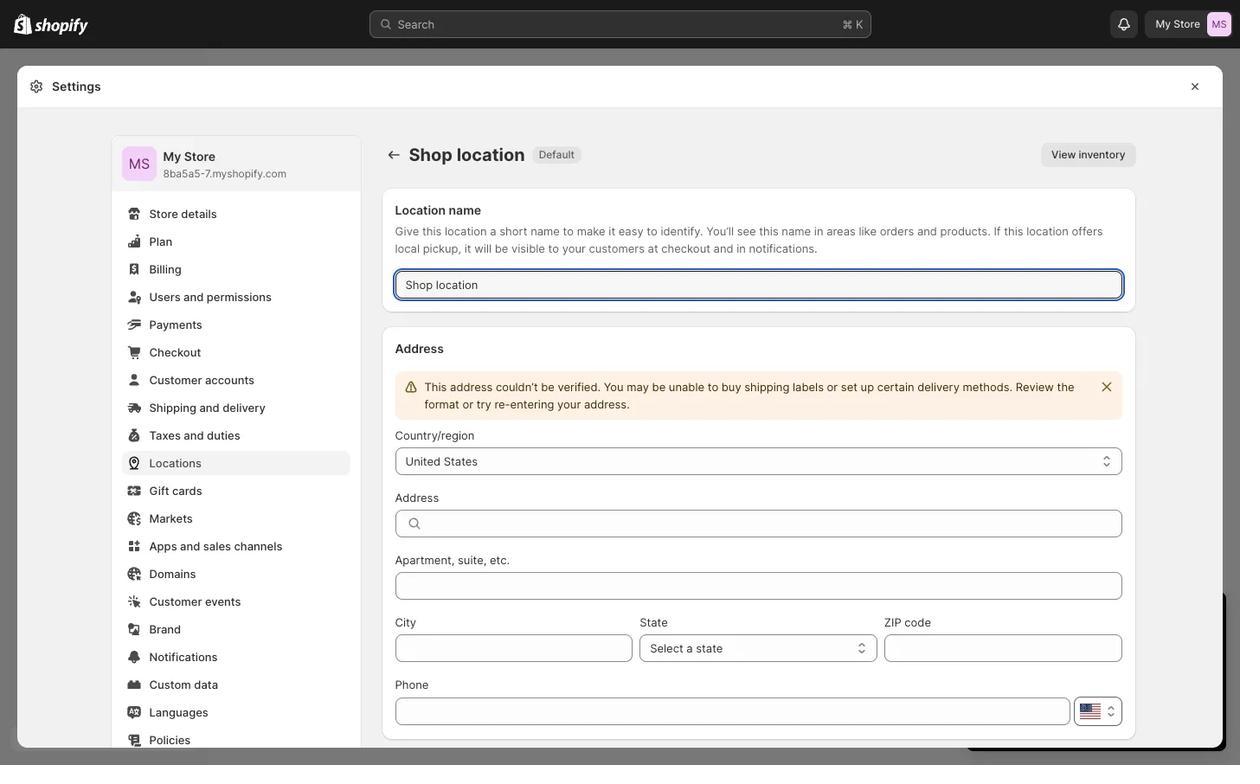 Task type: describe. For each thing, give the bounding box(es) containing it.
ms button
[[122, 146, 156, 181]]

you
[[604, 380, 624, 394]]

select a plan
[[1065, 715, 1129, 728]]

plan for select a plan to extend your shopify trial for just $1/month for your first 3 months.
[[1031, 667, 1053, 681]]

zip
[[885, 616, 902, 630]]

1 horizontal spatial be
[[541, 380, 555, 394]]

languages
[[149, 706, 209, 720]]

Phone text field
[[395, 698, 1071, 726]]

select a plan to extend your shopify trial for just $1/month for your first 3 months.
[[985, 667, 1200, 698]]

2 horizontal spatial name
[[782, 224, 812, 238]]

0 horizontal spatial it
[[465, 242, 472, 255]]

notifications
[[149, 650, 218, 664]]

2 this from the left
[[760, 224, 779, 238]]

City text field
[[395, 635, 633, 662]]

code
[[905, 616, 932, 630]]

set
[[842, 380, 858, 394]]

1 horizontal spatial name
[[531, 224, 560, 238]]

domains
[[149, 567, 196, 581]]

areas
[[827, 224, 856, 238]]

orders
[[880, 224, 915, 238]]

state
[[640, 616, 668, 630]]

customer for customer accounts
[[149, 373, 202, 387]]

locations link
[[122, 451, 350, 475]]

1 day left in your trial element
[[967, 637, 1227, 752]]

customer accounts
[[149, 373, 255, 387]]

taxes and duties
[[149, 429, 240, 442]]

delivery inside this address couldn't be verified. you may be unable to buy shipping labels or set up certain delivery methods. review the format or try re-entering your address.
[[918, 380, 960, 394]]

custom
[[149, 678, 191, 692]]

apartment,
[[395, 553, 455, 567]]

billing link
[[122, 257, 350, 281]]

my store image
[[122, 146, 156, 181]]

1 horizontal spatial it
[[609, 224, 616, 238]]

in inside dropdown button
[[1064, 608, 1078, 629]]

you'll
[[707, 224, 734, 238]]

sales
[[203, 539, 231, 553]]

united states (+1) image
[[1080, 704, 1101, 720]]

⌘
[[843, 17, 853, 31]]

address
[[450, 380, 493, 394]]

if
[[994, 224, 1001, 238]]

2 vertical spatial store
[[149, 207, 178, 221]]

and for permissions
[[184, 290, 204, 304]]

shop
[[409, 145, 453, 165]]

trial inside dropdown button
[[1124, 608, 1155, 629]]

unable
[[669, 380, 705, 394]]

1 day left in your trial button
[[967, 592, 1227, 629]]

local
[[395, 242, 420, 255]]

store details link
[[122, 202, 350, 226]]

3 this from the left
[[1005, 224, 1024, 238]]

to left make
[[563, 224, 574, 238]]

re-
[[495, 397, 511, 411]]

notifications link
[[122, 645, 350, 669]]

my store 8ba5a5-7.myshopify.com
[[163, 149, 287, 180]]

data
[[194, 678, 218, 692]]

gift
[[149, 484, 169, 498]]

locations
[[149, 456, 202, 470]]

ZIP code text field
[[885, 635, 1123, 662]]

country/region
[[395, 429, 475, 442]]

visible
[[512, 242, 545, 255]]

2 address from the top
[[395, 491, 439, 505]]

labels
[[793, 380, 824, 394]]

1 horizontal spatial in
[[815, 224, 824, 238]]

and for sales
[[180, 539, 200, 553]]

shipping
[[745, 380, 790, 394]]

details
[[181, 207, 217, 221]]

inventory
[[1079, 148, 1126, 161]]

checkout
[[662, 242, 711, 255]]

customer for customer events
[[149, 595, 202, 609]]

your up first in the bottom right of the page
[[1110, 667, 1133, 681]]

products.
[[941, 224, 991, 238]]

up
[[861, 380, 875, 394]]

and for duties
[[184, 429, 204, 442]]

checkout
[[149, 346, 201, 359]]

states
[[444, 455, 478, 468]]

shopify image
[[14, 14, 32, 35]]

this address couldn't be verified. you may be unable to buy shipping labels or set up certain delivery methods. review the format or try re-entering your address. alert
[[395, 371, 1123, 420]]

try
[[477, 397, 492, 411]]

suite,
[[458, 553, 487, 567]]

and down you'll
[[714, 242, 734, 255]]

gift cards
[[149, 484, 202, 498]]

united
[[406, 455, 441, 468]]

location right shop
[[457, 145, 525, 165]]

0 horizontal spatial in
[[737, 242, 746, 255]]

my store
[[1156, 17, 1201, 30]]

select for select a plan to extend your shopify trial for just $1/month for your first 3 months.
[[985, 667, 1018, 681]]

a inside location name give this location a short name to make it easy to identify. you'll see this name in areas like orders and products. if this location offers local pickup, it will be visible to your customers at checkout and in notifications.
[[490, 224, 497, 238]]

your inside dropdown button
[[1083, 608, 1119, 629]]

offers
[[1072, 224, 1104, 238]]

markets
[[149, 512, 193, 526]]

address.
[[584, 397, 630, 411]]

notifications.
[[750, 242, 818, 255]]

apps
[[149, 539, 177, 553]]

certain
[[878, 380, 915, 394]]

store for my store 8ba5a5-7.myshopify.com
[[184, 149, 216, 164]]

select a state
[[650, 642, 723, 656]]

at
[[648, 242, 659, 255]]

easy
[[619, 224, 644, 238]]

a for select a state
[[687, 642, 693, 656]]

customer events
[[149, 595, 241, 609]]

0 horizontal spatial or
[[463, 397, 474, 411]]

channels
[[234, 539, 283, 553]]

my store image
[[1208, 12, 1232, 36]]

and right orders
[[918, 224, 938, 238]]

⌘ k
[[843, 17, 864, 31]]

events
[[205, 595, 241, 609]]

select for select a state
[[650, 642, 684, 656]]

users and permissions link
[[122, 285, 350, 309]]

will
[[475, 242, 492, 255]]

1 this from the left
[[422, 224, 442, 238]]

brand link
[[122, 617, 350, 642]]

just
[[1002, 684, 1022, 698]]

this address couldn't be verified. you may be unable to buy shipping labels or set up certain delivery methods. review the format or try re-entering your address.
[[425, 380, 1075, 411]]

a for select a plan to extend your shopify trial for just $1/month for your first 3 months.
[[1021, 667, 1027, 681]]



Task type: locate. For each thing, give the bounding box(es) containing it.
customer down the checkout
[[149, 373, 202, 387]]

location left 'offers'
[[1027, 224, 1069, 238]]

your left first in the bottom right of the page
[[1096, 684, 1120, 698]]

address
[[395, 341, 444, 356], [395, 491, 439, 505]]

identify.
[[661, 224, 704, 238]]

8ba5a5-
[[163, 167, 205, 180]]

0 horizontal spatial delivery
[[223, 401, 266, 415]]

store up 8ba5a5-
[[184, 149, 216, 164]]

and right users
[[184, 290, 204, 304]]

custom data link
[[122, 673, 350, 697]]

this
[[422, 224, 442, 238], [760, 224, 779, 238], [1005, 224, 1024, 238]]

to
[[563, 224, 574, 238], [647, 224, 658, 238], [549, 242, 559, 255], [708, 380, 719, 394], [1056, 667, 1067, 681]]

trial up 28
[[1124, 608, 1155, 629]]

short
[[500, 224, 528, 238]]

0 horizontal spatial name
[[449, 203, 481, 217]]

name up notifications.
[[782, 224, 812, 238]]

1 vertical spatial address
[[395, 491, 439, 505]]

dialog
[[1230, 66, 1241, 748]]

it left will
[[465, 242, 472, 255]]

0 vertical spatial plan
[[1031, 667, 1053, 681]]

or left "set"
[[827, 380, 838, 394]]

a for select a plan
[[1099, 715, 1105, 728]]

your down verified.
[[558, 397, 581, 411]]

select inside settings dialog
[[650, 642, 684, 656]]

plan for select a plan
[[1108, 715, 1129, 728]]

1 horizontal spatial this
[[760, 224, 779, 238]]

markets link
[[122, 507, 350, 531]]

cards
[[172, 484, 202, 498]]

may
[[627, 380, 649, 394]]

1 day left in your trial
[[985, 608, 1155, 629]]

1 horizontal spatial plan
[[1108, 715, 1129, 728]]

0 vertical spatial select
[[650, 642, 684, 656]]

or left try
[[463, 397, 474, 411]]

2 horizontal spatial in
[[1064, 608, 1078, 629]]

0 vertical spatial it
[[609, 224, 616, 238]]

buy
[[722, 380, 742, 394]]

location
[[395, 203, 446, 217]]

select up just
[[985, 667, 1018, 681]]

1 horizontal spatial my
[[1156, 17, 1172, 30]]

store up plan
[[149, 207, 178, 221]]

shopify
[[1137, 667, 1177, 681]]

extend
[[1070, 667, 1107, 681]]

store for my store
[[1174, 17, 1201, 30]]

in left areas at the right top of page
[[815, 224, 824, 238]]

1
[[985, 608, 993, 629]]

Apartment, suite, etc. text field
[[395, 572, 1123, 600]]

view inventory link
[[1042, 143, 1137, 167]]

location
[[457, 145, 525, 165], [445, 224, 487, 238], [1027, 224, 1069, 238]]

a down select a plan to extend your shopify trial for just $1/month for your first 3 months.
[[1099, 715, 1105, 728]]

7.myshopify.com
[[205, 167, 287, 180]]

this right if
[[1005, 224, 1024, 238]]

1 horizontal spatial for
[[1078, 684, 1093, 698]]

location name give this location a short name to make it easy to identify. you'll see this name in areas like orders and products. if this location offers local pickup, it will be visible to your customers at checkout and in notifications.
[[395, 203, 1104, 255]]

select for select a plan
[[1065, 715, 1096, 728]]

1 horizontal spatial trial
[[1180, 667, 1200, 681]]

select down select a plan to extend your shopify trial for just $1/month for your first 3 months.
[[1065, 715, 1096, 728]]

name up visible
[[531, 224, 560, 238]]

2 horizontal spatial select
[[1065, 715, 1096, 728]]

users
[[149, 290, 181, 304]]

select down state
[[650, 642, 684, 656]]

etc.
[[490, 553, 510, 567]]

1 customer from the top
[[149, 373, 202, 387]]

give
[[395, 224, 419, 238]]

1 horizontal spatial select
[[985, 667, 1018, 681]]

your down make
[[563, 242, 586, 255]]

a inside select a plan to extend your shopify trial for just $1/month for your first 3 months.
[[1021, 667, 1027, 681]]

k
[[856, 17, 864, 31]]

0 horizontal spatial this
[[422, 224, 442, 238]]

october
[[1081, 639, 1126, 653]]

my left my store icon
[[1156, 17, 1172, 30]]

be inside location name give this location a short name to make it easy to identify. you'll see this name in areas like orders and products. if this location offers local pickup, it will be visible to your customers at checkout and in notifications.
[[495, 242, 509, 255]]

methods.
[[963, 380, 1013, 394]]

store inside my store 8ba5a5-7.myshopify.com
[[184, 149, 216, 164]]

zip code
[[885, 616, 932, 630]]

0 vertical spatial store
[[1174, 17, 1201, 30]]

0 horizontal spatial plan
[[1031, 667, 1053, 681]]

0 horizontal spatial be
[[495, 242, 509, 255]]

address up "this"
[[395, 341, 444, 356]]

for left just
[[985, 684, 999, 698]]

to up at
[[647, 224, 658, 238]]

payments link
[[122, 313, 350, 337]]

address down united
[[395, 491, 439, 505]]

taxes and duties link
[[122, 423, 350, 448]]

apps and sales channels
[[149, 539, 283, 553]]

1 vertical spatial or
[[463, 397, 474, 411]]

0 vertical spatial address
[[395, 341, 444, 356]]

my for my store 8ba5a5-7.myshopify.com
[[163, 149, 181, 164]]

a up just
[[1021, 667, 1027, 681]]

to inside this address couldn't be verified. you may be unable to buy shipping labels or set up certain delivery methods. review the format or try re-entering your address.
[[708, 380, 719, 394]]

1 for from the left
[[985, 684, 999, 698]]

1 vertical spatial plan
[[1108, 715, 1129, 728]]

0 horizontal spatial store
[[149, 207, 178, 221]]

0 vertical spatial trial
[[1124, 608, 1155, 629]]

domains link
[[122, 562, 350, 586]]

payments
[[149, 318, 202, 332]]

october 28
[[1081, 639, 1143, 653]]

1 vertical spatial customer
[[149, 595, 202, 609]]

2 for from the left
[[1078, 684, 1093, 698]]

my for my store
[[1156, 17, 1172, 30]]

trial
[[1124, 608, 1155, 629], [1180, 667, 1200, 681]]

trial inside select a plan to extend your shopify trial for just $1/month for your first 3 months.
[[1180, 667, 1200, 681]]

to right visible
[[549, 242, 559, 255]]

1 vertical spatial select
[[985, 667, 1018, 681]]

delivery inside shop settings menu element
[[223, 401, 266, 415]]

first
[[1123, 684, 1144, 698]]

28
[[1128, 639, 1143, 653]]

2 customer from the top
[[149, 595, 202, 609]]

it up 'customers'
[[609, 224, 616, 238]]

this
[[425, 380, 447, 394]]

to inside select a plan to extend your shopify trial for just $1/month for your first 3 months.
[[1056, 667, 1067, 681]]

state
[[696, 642, 723, 656]]

your up october
[[1083, 608, 1119, 629]]

shipping and delivery
[[149, 401, 266, 415]]

format
[[425, 397, 460, 411]]

1 address from the top
[[395, 341, 444, 356]]

1 vertical spatial delivery
[[223, 401, 266, 415]]

select inside select a plan to extend your shopify trial for just $1/month for your first 3 months.
[[985, 667, 1018, 681]]

and right apps
[[180, 539, 200, 553]]

0 vertical spatial delivery
[[918, 380, 960, 394]]

shipping and delivery link
[[122, 396, 350, 420]]

customer down domains
[[149, 595, 202, 609]]

1 horizontal spatial store
[[184, 149, 216, 164]]

0 horizontal spatial trial
[[1124, 608, 1155, 629]]

plan right united states (+1) icon
[[1108, 715, 1129, 728]]

0 vertical spatial in
[[815, 224, 824, 238]]

1 vertical spatial it
[[465, 242, 472, 255]]

plan inside select a plan to extend your shopify trial for just $1/month for your first 3 months.
[[1031, 667, 1053, 681]]

be right will
[[495, 242, 509, 255]]

0 horizontal spatial select
[[650, 642, 684, 656]]

to left buy
[[708, 380, 719, 394]]

0 horizontal spatial for
[[985, 684, 999, 698]]

plan
[[1031, 667, 1053, 681], [1108, 715, 1129, 728]]

0 vertical spatial customer
[[149, 373, 202, 387]]

duties
[[207, 429, 240, 442]]

united states
[[406, 455, 478, 468]]

to up '$1/month'
[[1056, 667, 1067, 681]]

a up will
[[490, 224, 497, 238]]

permissions
[[207, 290, 272, 304]]

view inventory
[[1052, 148, 1126, 161]]

shop settings menu element
[[111, 136, 361, 765]]

1 horizontal spatial or
[[827, 380, 838, 394]]

verified.
[[558, 380, 601, 394]]

2 vertical spatial in
[[1064, 608, 1078, 629]]

and right taxes
[[184, 429, 204, 442]]

this up pickup,
[[422, 224, 442, 238]]

my up 8ba5a5-
[[163, 149, 181, 164]]

1 vertical spatial in
[[737, 242, 746, 255]]

customer accounts link
[[122, 368, 350, 392]]

in right left
[[1064, 608, 1078, 629]]

1 vertical spatial store
[[184, 149, 216, 164]]

0 vertical spatial or
[[827, 380, 838, 394]]

$1/month
[[1025, 684, 1075, 698]]

see
[[737, 224, 756, 238]]

3
[[1147, 684, 1154, 698]]

brand
[[149, 623, 181, 636]]

location up will
[[445, 224, 487, 238]]

left
[[1032, 608, 1059, 629]]

for down extend
[[1078, 684, 1093, 698]]

select a plan link
[[985, 710, 1210, 734]]

policies link
[[122, 728, 350, 752]]

this right see
[[760, 224, 779, 238]]

apps and sales channels link
[[122, 534, 350, 559]]

trial up months.
[[1180, 667, 1200, 681]]

in down see
[[737, 242, 746, 255]]

delivery up "taxes and duties" link
[[223, 401, 266, 415]]

1 vertical spatial my
[[163, 149, 181, 164]]

plan
[[149, 235, 173, 249]]

customer
[[149, 373, 202, 387], [149, 595, 202, 609]]

review
[[1016, 380, 1055, 394]]

1 horizontal spatial delivery
[[918, 380, 960, 394]]

my inside my store 8ba5a5-7.myshopify.com
[[163, 149, 181, 164]]

your inside location name give this location a short name to make it easy to identify. you'll see this name in areas like orders and products. if this location offers local pickup, it will be visible to your customers at checkout and in notifications.
[[563, 242, 586, 255]]

0 horizontal spatial my
[[163, 149, 181, 164]]

and for delivery
[[200, 401, 220, 415]]

0 vertical spatial my
[[1156, 17, 1172, 30]]

customer events link
[[122, 590, 350, 614]]

shopify image
[[35, 18, 89, 35]]

name up will
[[449, 203, 481, 217]]

city
[[395, 616, 417, 630]]

entering
[[511, 397, 555, 411]]

store left my store icon
[[1174, 17, 1201, 30]]

couldn't
[[496, 380, 538, 394]]

a left "state"
[[687, 642, 693, 656]]

2 horizontal spatial be
[[653, 380, 666, 394]]

Paris Warehouse text field
[[395, 271, 1123, 299]]

Address text field
[[430, 510, 1123, 538]]

2 vertical spatial select
[[1065, 715, 1096, 728]]

search
[[398, 17, 435, 31]]

your inside this address couldn't be verified. you may be unable to buy shipping labels or set up certain delivery methods. review the format or try re-entering your address.
[[558, 397, 581, 411]]

1 vertical spatial trial
[[1180, 667, 1200, 681]]

and down customer accounts in the left of the page
[[200, 401, 220, 415]]

it
[[609, 224, 616, 238], [465, 242, 472, 255]]

settings dialog
[[17, 66, 1224, 765]]

delivery right the certain
[[918, 380, 960, 394]]

plan up '$1/month'
[[1031, 667, 1053, 681]]

users and permissions
[[149, 290, 272, 304]]

a inside select a plan link
[[1099, 715, 1105, 728]]

be right may
[[653, 380, 666, 394]]

be up the entering
[[541, 380, 555, 394]]

customers
[[589, 242, 645, 255]]

2 horizontal spatial this
[[1005, 224, 1024, 238]]

2 horizontal spatial store
[[1174, 17, 1201, 30]]

apartment, suite, etc.
[[395, 553, 510, 567]]



Task type: vqa. For each thing, say whether or not it's contained in the screenshot.
Locations
yes



